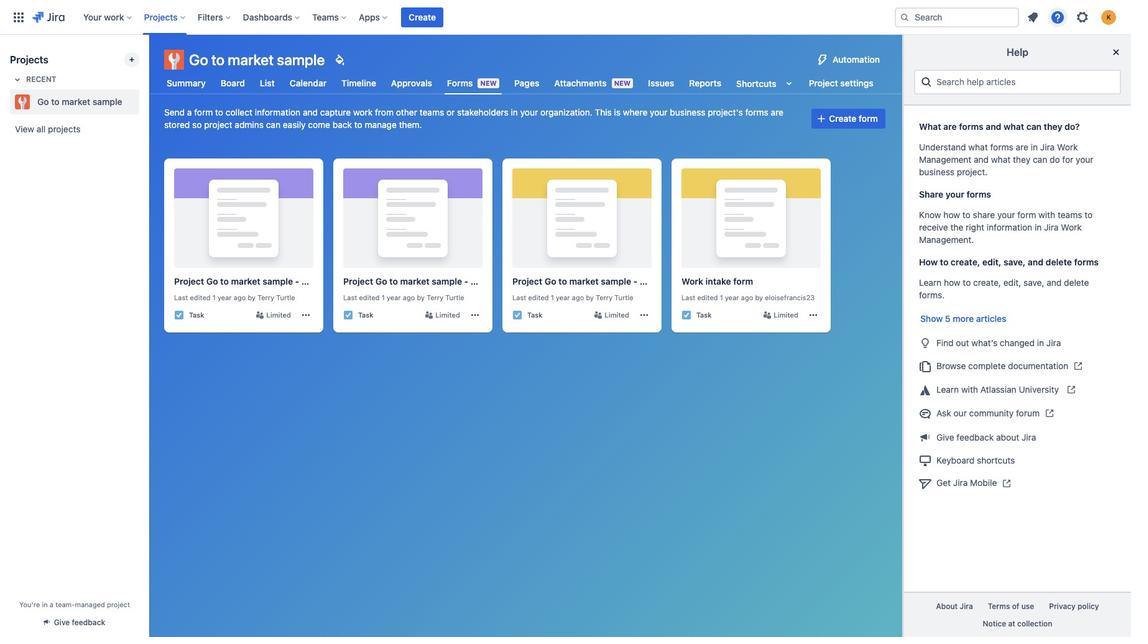 Task type: vqa. For each thing, say whether or not it's contained in the screenshot.
the left ALL ISSUES
no



Task type: describe. For each thing, give the bounding box(es) containing it.
documentation
[[1009, 361, 1069, 371]]

calendar
[[290, 78, 327, 88]]

3 1 from the left
[[551, 294, 554, 302]]

automation image
[[816, 52, 831, 67]]

jira inside understand what forms are in jira work management and what they can do for your business project.
[[1041, 142, 1055, 152]]

limited for work intake form's form actions icon
[[774, 311, 799, 319]]

in inside know how to share your form with teams to receive the right information in jira work management.
[[1035, 222, 1042, 233]]

project for project go to market sample - task form's form actions icon
[[513, 276, 543, 287]]

approvals
[[391, 78, 432, 88]]

teams inside know how to share your form with teams to receive the right information in jira work management.
[[1058, 210, 1083, 220]]

reports
[[690, 78, 722, 88]]

what are forms and what can they do?
[[920, 121, 1081, 132]]

1 vertical spatial go to market sample
[[37, 96, 122, 107]]

learn for learn with atlassian university
[[937, 384, 960, 395]]

send a form to collect information and capture work from other teams or stakeholders in your organization. this is where your business project's forms are stored so project admins can easily come back to manage them.
[[164, 107, 784, 130]]

create for create
[[409, 12, 436, 22]]

easily
[[283, 119, 306, 130]]

share
[[973, 210, 996, 220]]

for
[[1063, 154, 1074, 165]]

community
[[970, 408, 1014, 419]]

you're
[[19, 601, 40, 609]]

teams
[[312, 12, 339, 22]]

teams button
[[309, 7, 352, 27]]

feedback for give feedback
[[72, 618, 105, 628]]

can inside understand what forms are in jira work management and what they can do for your business project.
[[1033, 154, 1048, 165]]

primary element
[[7, 0, 885, 35]]

shortcuts button
[[734, 72, 799, 95]]

tab list containing forms
[[157, 72, 884, 95]]

board
[[221, 78, 245, 88]]

find out what's changed in jira link
[[915, 332, 1122, 355]]

edited for work intake form's form actions icon
[[698, 294, 718, 302]]

give feedback about jira link
[[915, 426, 1122, 449]]

your inside understand what forms are in jira work management and what they can do for your business project.
[[1076, 154, 1094, 165]]

project settings link
[[807, 72, 877, 95]]

shortcuts
[[737, 78, 777, 89]]

your profile and settings image
[[1102, 10, 1117, 25]]

jira inside button
[[960, 602, 974, 612]]

0 vertical spatial delete
[[1046, 257, 1073, 268]]

settings image
[[1076, 10, 1091, 25]]

2 1 from the left
[[382, 294, 385, 302]]

about jira
[[937, 602, 974, 612]]

project go to market sample - task form for second form actions image from right
[[174, 276, 345, 287]]

keyboard shortcuts
[[937, 455, 1016, 466]]

privacy policy link
[[1042, 599, 1107, 616]]

are inside send a form to collect information and capture work from other teams or stakeholders in your organization. this is where your business project's forms are stored so project admins can easily come back to manage them.
[[771, 107, 784, 118]]

learn with atlassian university
[[937, 384, 1062, 395]]

help
[[1007, 47, 1029, 58]]

terms of use link
[[981, 599, 1042, 616]]

share your forms
[[920, 189, 992, 200]]

work inside send a form to collect information and capture work from other teams or stakeholders in your organization. this is where your business project's forms are stored so project admins can easily come back to manage them.
[[353, 107, 373, 118]]

project go to market sample - task form for second form actions image
[[343, 276, 514, 287]]

jira right about
[[1022, 432, 1037, 443]]

capture
[[320, 107, 351, 118]]

issues link
[[646, 72, 677, 95]]

in up documentation at the right bottom of the page
[[1038, 338, 1045, 349]]

filters
[[198, 12, 223, 22]]

dashboards button
[[239, 7, 305, 27]]

create form button
[[812, 109, 886, 129]]

2 terry from the left
[[427, 294, 444, 302]]

0 vertical spatial they
[[1044, 121, 1063, 132]]

add to starred image
[[136, 95, 151, 110]]

set project background image
[[332, 52, 347, 67]]

1 horizontal spatial are
[[944, 121, 957, 132]]

work inside understand what forms are in jira work management and what they can do for your business project.
[[1058, 142, 1079, 152]]

your
[[83, 12, 102, 22]]

edited for second form actions image from right
[[190, 294, 211, 302]]

collection
[[1018, 619, 1053, 629]]

feedback for give feedback about jira
[[957, 432, 995, 443]]

know how to share your form with teams to receive the right information in jira work management.
[[920, 210, 1093, 245]]

university
[[1019, 384, 1060, 395]]

a inside send a form to collect information and capture work from other teams or stakeholders in your organization. this is where your business project's forms are stored so project admins can easily come back to manage them.
[[187, 107, 192, 118]]

0 vertical spatial go to market sample
[[189, 51, 325, 68]]

timeline link
[[339, 72, 379, 95]]

how for know
[[944, 210, 961, 220]]

browse complete documentation
[[937, 361, 1069, 371]]

list link
[[258, 72, 277, 95]]

view all projects link
[[10, 118, 139, 141]]

management
[[920, 154, 972, 165]]

out
[[957, 338, 970, 349]]

delete inside the 'learn how to create, edit, save, and delete forms.'
[[1065, 277, 1090, 288]]

work inside dropdown button
[[104, 12, 124, 22]]

1 vertical spatial a
[[50, 601, 54, 609]]

4 ago from the left
[[742, 294, 754, 302]]

create project image
[[127, 55, 137, 65]]

3 turtle from the left
[[615, 294, 634, 302]]

forum
[[1017, 408, 1040, 419]]

edit, inside the 'learn how to create, edit, save, and delete forms.'
[[1004, 277, 1022, 288]]

in inside understand what forms are in jira work management and what they can do for your business project.
[[1031, 142, 1039, 152]]

they inside understand what forms are in jira work management and what they can do for your business project.
[[1014, 154, 1031, 165]]

get jira mobile
[[937, 478, 998, 489]]

1 form actions image from the left
[[301, 310, 311, 320]]

complete
[[969, 361, 1006, 371]]

1 year from the left
[[218, 294, 232, 302]]

forms tab
[[445, 72, 502, 95]]

intake
[[706, 276, 732, 287]]

turtle for second form actions image
[[446, 294, 465, 302]]

limited for second form actions image from right
[[266, 311, 291, 319]]

at
[[1009, 619, 1016, 629]]

eloisefrancis23
[[765, 294, 815, 302]]

go to market sample link
[[10, 90, 134, 114]]

business inside understand what forms are in jira work management and what they can do for your business project.
[[920, 167, 955, 177]]

so
[[192, 119, 202, 130]]

this
[[595, 107, 612, 118]]

1 vertical spatial what
[[969, 142, 989, 152]]

work inside know how to share your form with teams to receive the right information in jira work management.
[[1062, 222, 1083, 233]]

notifications image
[[1026, 10, 1041, 25]]

project for second form actions image
[[343, 276, 373, 287]]

and inside send a form to collect information and capture work from other teams or stakeholders in your organization. this is where your business project's forms are stored so project admins can easily come back to manage them.
[[303, 107, 318, 118]]

2 form actions image from the left
[[470, 310, 480, 320]]

notice at collection
[[983, 619, 1053, 629]]

and inside understand what forms are in jira work management and what they can do for your business project.
[[974, 154, 989, 165]]

0 vertical spatial create,
[[951, 257, 981, 268]]

from
[[375, 107, 394, 118]]

to inside the 'learn how to create, edit, save, and delete forms.'
[[963, 277, 972, 288]]

forms for what are forms and what can they do?
[[960, 121, 984, 132]]

project's
[[708, 107, 743, 118]]

your work
[[83, 12, 124, 22]]

business inside send a form to collect information and capture work from other teams or stakeholders in your organization. this is where your business project's forms are stored so project admins can easily come back to manage them.
[[670, 107, 706, 118]]

our
[[954, 408, 967, 419]]

- for second form actions image
[[465, 276, 469, 287]]

is
[[614, 107, 621, 118]]

help image
[[1051, 10, 1066, 25]]

form inside button
[[859, 113, 879, 124]]

get
[[937, 478, 951, 489]]

where
[[623, 107, 648, 118]]

right
[[966, 222, 985, 233]]

list
[[260, 78, 275, 88]]

2 vertical spatial work
[[682, 276, 704, 287]]

pages
[[515, 78, 540, 88]]

2 last from the left
[[343, 294, 357, 302]]

your inside know how to share your form with teams to receive the right information in jira work management.
[[998, 210, 1016, 220]]

and inside the 'learn how to create, edit, save, and delete forms.'
[[1047, 277, 1062, 288]]

1 vertical spatial projects
[[10, 54, 48, 65]]

summary
[[167, 78, 206, 88]]

appswitcher icon image
[[11, 10, 26, 25]]

are inside understand what forms are in jira work management and what they can do for your business project.
[[1016, 142, 1029, 152]]

keyboard shortcuts link
[[915, 449, 1122, 472]]

form inside know how to share your form with teams to receive the right information in jira work management.
[[1018, 210, 1037, 220]]

form for second form actions image from right
[[323, 276, 345, 287]]

terms of use
[[989, 602, 1035, 612]]

about jira button
[[929, 599, 981, 616]]

ask our community forum link
[[915, 402, 1122, 426]]

1 terry from the left
[[258, 294, 275, 302]]

pages link
[[512, 72, 542, 95]]

know
[[920, 210, 942, 220]]

manage
[[365, 119, 397, 130]]

view all projects
[[15, 124, 81, 134]]

1 vertical spatial project
[[107, 601, 130, 609]]

project go to market sample - task form for project go to market sample - task form's form actions icon
[[513, 276, 683, 287]]

management.
[[920, 235, 975, 245]]

sidebar navigation image
[[136, 50, 163, 75]]

2 vertical spatial what
[[992, 154, 1011, 165]]

form for second form actions image
[[492, 276, 514, 287]]

0 horizontal spatial edit,
[[983, 257, 1002, 268]]

last edited 1 year ago by eloisefrancis23
[[682, 294, 815, 302]]

attachments
[[555, 78, 607, 88]]

give feedback about jira
[[937, 432, 1037, 443]]

dashboards
[[243, 12, 292, 22]]

forms
[[447, 78, 473, 88]]

get jira mobile link
[[915, 472, 1122, 496]]

board link
[[218, 72, 248, 95]]



Task type: locate. For each thing, give the bounding box(es) containing it.
policy
[[1078, 602, 1100, 612]]

settings
[[841, 78, 874, 88]]

1 by from the left
[[248, 294, 256, 302]]

4 edited from the left
[[698, 294, 718, 302]]

and up understand what forms are in jira work management and what they can do for your business project.
[[986, 121, 1002, 132]]

2 horizontal spatial turtle
[[615, 294, 634, 302]]

with down do
[[1039, 210, 1056, 220]]

new for forms
[[481, 79, 497, 87]]

1 horizontal spatial project
[[204, 119, 232, 130]]

can left do
[[1033, 154, 1048, 165]]

2 last edited 1 year ago by terry turtle from the left
[[343, 294, 465, 302]]

information up easily
[[255, 107, 301, 118]]

3 year from the left
[[556, 294, 570, 302]]

2 year from the left
[[387, 294, 401, 302]]

and up the come
[[303, 107, 318, 118]]

how up forms.
[[945, 277, 961, 288]]

create form
[[830, 113, 879, 124]]

work
[[1058, 142, 1079, 152], [1062, 222, 1083, 233], [682, 276, 704, 287]]

learn inside the 'learn how to create, edit, save, and delete forms.'
[[920, 277, 942, 288]]

in right you're
[[42, 601, 48, 609]]

3 form from the left
[[662, 276, 683, 287]]

2 by from the left
[[417, 294, 425, 302]]

1 horizontal spatial form actions image
[[809, 310, 819, 320]]

project inside project settings link
[[809, 78, 839, 88]]

what up understand what forms are in jira work management and what they can do for your business project.
[[1004, 121, 1025, 132]]

business down management
[[920, 167, 955, 177]]

3 last from the left
[[513, 294, 527, 302]]

1 vertical spatial delete
[[1065, 277, 1090, 288]]

or
[[447, 107, 455, 118]]

1 last from the left
[[174, 294, 188, 302]]

a left team-
[[50, 601, 54, 609]]

2 form from the left
[[492, 276, 514, 287]]

with inside know how to share your form with teams to receive the right information in jira work management.
[[1039, 210, 1056, 220]]

can left do?
[[1027, 121, 1042, 132]]

2 project go to market sample - task form from the left
[[343, 276, 514, 287]]

can
[[266, 119, 281, 130], [1027, 121, 1042, 132], [1033, 154, 1048, 165]]

form actions image
[[640, 310, 650, 320], [809, 310, 819, 320]]

3 last edited 1 year ago by terry turtle from the left
[[513, 294, 634, 302]]

jira right the about
[[960, 602, 974, 612]]

by for work intake form's form actions icon
[[756, 294, 763, 302]]

2 ago from the left
[[403, 294, 415, 302]]

0 horizontal spatial turtle
[[276, 294, 295, 302]]

the
[[951, 222, 964, 233]]

Search field
[[895, 7, 1020, 27]]

go
[[189, 51, 208, 68], [37, 96, 49, 107], [206, 276, 218, 287], [376, 276, 387, 287], [545, 276, 557, 287]]

edit, down how to create, edit, save, and delete forms
[[1004, 277, 1022, 288]]

0 horizontal spatial project
[[107, 601, 130, 609]]

project.
[[957, 167, 988, 177]]

team-
[[55, 601, 75, 609]]

1 horizontal spatial terry
[[427, 294, 444, 302]]

apps button
[[355, 7, 393, 27]]

2 horizontal spatial -
[[634, 276, 638, 287]]

3 terry from the left
[[596, 294, 613, 302]]

in inside send a form to collect information and capture work from other teams or stakeholders in your organization. this is where your business project's forms are stored so project admins can easily come back to manage them.
[[511, 107, 518, 118]]

create, down management.
[[951, 257, 981, 268]]

0 vertical spatial how
[[944, 210, 961, 220]]

stored
[[164, 119, 190, 130]]

save, inside the 'learn how to create, edit, save, and delete forms.'
[[1024, 277, 1045, 288]]

1 vertical spatial information
[[987, 222, 1033, 233]]

1 horizontal spatial last edited 1 year ago by terry turtle
[[343, 294, 465, 302]]

feedback down managed
[[72, 618, 105, 628]]

0 vertical spatial edit,
[[983, 257, 1002, 268]]

can left easily
[[266, 119, 281, 130]]

new
[[481, 79, 497, 87], [615, 79, 631, 87]]

0 horizontal spatial they
[[1014, 154, 1031, 165]]

1 vertical spatial how
[[945, 277, 961, 288]]

summary link
[[164, 72, 208, 95]]

teams down for
[[1058, 210, 1083, 220]]

2 vertical spatial are
[[1016, 142, 1029, 152]]

market
[[228, 51, 274, 68], [62, 96, 90, 107], [231, 276, 261, 287], [400, 276, 430, 287], [570, 276, 599, 287]]

1 vertical spatial teams
[[1058, 210, 1083, 220]]

4 1 from the left
[[720, 294, 724, 302]]

3 edited from the left
[[529, 294, 549, 302]]

1 horizontal spatial edit,
[[1004, 277, 1022, 288]]

your work button
[[79, 7, 137, 27]]

0 vertical spatial teams
[[420, 107, 444, 118]]

0 horizontal spatial feedback
[[72, 618, 105, 628]]

edited
[[190, 294, 211, 302], [359, 294, 380, 302], [529, 294, 549, 302], [698, 294, 718, 302]]

1 vertical spatial they
[[1014, 154, 1031, 165]]

1 edited from the left
[[190, 294, 211, 302]]

learn for learn how to create, edit, save, and delete forms.
[[920, 277, 942, 288]]

find
[[937, 338, 954, 349]]

jira right get
[[954, 478, 968, 489]]

edit, up the 'learn how to create, edit, save, and delete forms.'
[[983, 257, 1002, 268]]

information inside know how to share your form with teams to receive the right information in jira work management.
[[987, 222, 1033, 233]]

teams left or on the top left of page
[[420, 107, 444, 118]]

2 edited from the left
[[359, 294, 380, 302]]

how inside know how to share your form with teams to receive the right information in jira work management.
[[944, 210, 961, 220]]

1 horizontal spatial projects
[[144, 12, 178, 22]]

form
[[194, 107, 213, 118], [859, 113, 879, 124], [1018, 210, 1037, 220], [734, 276, 754, 287]]

form up "last edited 1 year ago by eloisefrancis23" on the top right of the page
[[734, 276, 754, 287]]

1 vertical spatial work
[[353, 107, 373, 118]]

1 ago from the left
[[234, 294, 246, 302]]

4 by from the left
[[756, 294, 763, 302]]

0 horizontal spatial form
[[323, 276, 345, 287]]

terry
[[258, 294, 275, 302], [427, 294, 444, 302], [596, 294, 613, 302]]

0 vertical spatial what
[[1004, 121, 1025, 132]]

1 vertical spatial with
[[962, 384, 979, 395]]

1 new from the left
[[481, 79, 497, 87]]

browse
[[937, 361, 967, 371]]

in down what are forms and what can they do?
[[1031, 142, 1039, 152]]

new up is at top right
[[615, 79, 631, 87]]

ask
[[937, 408, 952, 419]]

new right forms on the top
[[481, 79, 497, 87]]

form right share
[[1018, 210, 1037, 220]]

1 horizontal spatial information
[[987, 222, 1033, 233]]

0 vertical spatial business
[[670, 107, 706, 118]]

task
[[302, 276, 321, 287], [471, 276, 490, 287], [640, 276, 660, 287], [189, 311, 204, 319], [358, 311, 374, 319], [528, 311, 543, 319], [697, 311, 712, 319]]

1 horizontal spatial business
[[920, 167, 955, 177]]

create for create form
[[830, 113, 857, 124]]

0 vertical spatial project
[[204, 119, 232, 130]]

2 turtle from the left
[[446, 294, 465, 302]]

jira inside know how to share your form with teams to receive the right information in jira work management.
[[1045, 222, 1059, 233]]

0 vertical spatial projects
[[144, 12, 178, 22]]

1 limited from the left
[[266, 311, 291, 319]]

and up 'project.'
[[974, 154, 989, 165]]

are down shortcuts dropdown button
[[771, 107, 784, 118]]

calendar link
[[287, 72, 329, 95]]

0 vertical spatial work
[[104, 12, 124, 22]]

create button
[[401, 7, 444, 27]]

0 vertical spatial with
[[1039, 210, 1056, 220]]

0 vertical spatial work
[[1058, 142, 1079, 152]]

jira up do
[[1041, 142, 1055, 152]]

are right what
[[944, 121, 957, 132]]

they left do?
[[1044, 121, 1063, 132]]

projects up 'sidebar navigation' icon
[[144, 12, 178, 22]]

articles
[[977, 314, 1007, 324]]

give feedback
[[54, 618, 105, 628]]

0 vertical spatial create
[[409, 12, 436, 22]]

edited for project go to market sample - task form's form actions icon
[[529, 294, 549, 302]]

form actions image for work intake form
[[809, 310, 819, 320]]

are down what are forms and what can they do?
[[1016, 142, 1029, 152]]

teams inside send a form to collect information and capture work from other teams or stakeholders in your organization. this is where your business project's forms are stored so project admins can easily come back to manage them.
[[420, 107, 444, 118]]

limited for second form actions image
[[436, 311, 460, 319]]

0 horizontal spatial terry
[[258, 294, 275, 302]]

Search help articles field
[[933, 71, 1116, 93]]

ask our community forum
[[937, 408, 1040, 419]]

in down pages link
[[511, 107, 518, 118]]

0 horizontal spatial go to market sample
[[37, 96, 122, 107]]

show
[[921, 314, 943, 324]]

all
[[37, 124, 46, 134]]

how for learn
[[945, 277, 961, 288]]

form down settings
[[859, 113, 879, 124]]

1 vertical spatial are
[[944, 121, 957, 132]]

of
[[1013, 602, 1020, 612]]

3 ago from the left
[[572, 294, 584, 302]]

forms for understand what forms are in jira work management and what they can do for your business project.
[[991, 142, 1014, 152]]

1 horizontal spatial new
[[615, 79, 631, 87]]

atlassian
[[981, 384, 1017, 395]]

project for second form actions image from right
[[174, 276, 204, 287]]

3 limited from the left
[[605, 311, 630, 319]]

project
[[204, 119, 232, 130], [107, 601, 130, 609]]

about
[[937, 602, 958, 612]]

2 new from the left
[[615, 79, 631, 87]]

3 by from the left
[[586, 294, 594, 302]]

1 horizontal spatial they
[[1044, 121, 1063, 132]]

with up our
[[962, 384, 979, 395]]

- for second form actions image from right
[[295, 276, 299, 287]]

1 horizontal spatial -
[[465, 276, 469, 287]]

0 horizontal spatial create
[[409, 12, 436, 22]]

feedback up keyboard shortcuts
[[957, 432, 995, 443]]

3 project go to market sample - task form from the left
[[513, 276, 683, 287]]

last edited 1 year ago by terry turtle
[[174, 294, 295, 302], [343, 294, 465, 302], [513, 294, 634, 302]]

go to market sample up 'list'
[[189, 51, 325, 68]]

1 last edited 1 year ago by terry turtle from the left
[[174, 294, 295, 302]]

limited for project go to market sample - task form's form actions icon
[[605, 311, 630, 319]]

1 form actions image from the left
[[640, 310, 650, 320]]

0 vertical spatial save,
[[1004, 257, 1026, 268]]

create down project settings link
[[830, 113, 857, 124]]

2 horizontal spatial terry
[[596, 294, 613, 302]]

new inside forms tab
[[481, 79, 497, 87]]

can inside send a form to collect information and capture work from other teams or stakeholders in your organization. this is where your business project's forms are stored so project admins can easily come back to manage them.
[[266, 119, 281, 130]]

4 last from the left
[[682, 294, 696, 302]]

keyboard
[[937, 455, 975, 466]]

information inside send a form to collect information and capture work from other teams or stakeholders in your organization. this is where your business project's forms are stored so project admins can easily come back to manage them.
[[255, 107, 301, 118]]

managed
[[75, 601, 105, 609]]

collapse recent projects image
[[10, 72, 25, 87]]

collect
[[226, 107, 253, 118]]

forms inside understand what forms are in jira work management and what they can do for your business project.
[[991, 142, 1014, 152]]

and up the 'learn how to create, edit, save, and delete forms.'
[[1028, 257, 1044, 268]]

share
[[920, 189, 944, 200]]

save, down how to create, edit, save, and delete forms
[[1024, 277, 1045, 288]]

search image
[[900, 12, 910, 22]]

business down reports link
[[670, 107, 706, 118]]

how to create, edit, save, and delete forms
[[920, 257, 1099, 268]]

1 vertical spatial work
[[1062, 222, 1083, 233]]

year
[[218, 294, 232, 302], [387, 294, 401, 302], [556, 294, 570, 302], [726, 294, 740, 302]]

1 1 from the left
[[213, 294, 216, 302]]

in up how to create, edit, save, and delete forms
[[1035, 222, 1042, 233]]

limited
[[266, 311, 291, 319], [436, 311, 460, 319], [605, 311, 630, 319], [774, 311, 799, 319]]

give inside the give feedback "button"
[[54, 618, 70, 628]]

jira up documentation at the right bottom of the page
[[1047, 338, 1062, 349]]

do?
[[1065, 121, 1081, 132]]

1 horizontal spatial with
[[1039, 210, 1056, 220]]

0 vertical spatial learn
[[920, 277, 942, 288]]

business
[[670, 107, 706, 118], [920, 167, 955, 177]]

learn with atlassian university link
[[915, 378, 1122, 402]]

0 horizontal spatial projects
[[10, 54, 48, 65]]

1 vertical spatial learn
[[937, 384, 960, 395]]

give down team-
[[54, 618, 70, 628]]

1 horizontal spatial work
[[353, 107, 373, 118]]

delete
[[1046, 257, 1073, 268], [1065, 277, 1090, 288]]

close image
[[1109, 45, 1124, 60]]

last
[[174, 294, 188, 302], [343, 294, 357, 302], [513, 294, 527, 302], [682, 294, 696, 302]]

1 vertical spatial give
[[54, 618, 70, 628]]

0 vertical spatial are
[[771, 107, 784, 118]]

new for attachments
[[615, 79, 631, 87]]

understand what forms are in jira work management and what they can do for your business project.
[[920, 142, 1094, 177]]

create right apps popup button
[[409, 12, 436, 22]]

work
[[104, 12, 124, 22], [353, 107, 373, 118]]

timeline
[[342, 78, 376, 88]]

learn up forms.
[[920, 277, 942, 288]]

how up the
[[944, 210, 961, 220]]

1 horizontal spatial turtle
[[446, 294, 465, 302]]

0 horizontal spatial give
[[54, 618, 70, 628]]

1 vertical spatial create
[[830, 113, 857, 124]]

1 vertical spatial save,
[[1024, 277, 1045, 288]]

give for give feedback
[[54, 618, 70, 628]]

1 horizontal spatial give
[[937, 432, 955, 443]]

4 limited from the left
[[774, 311, 799, 319]]

mobile
[[971, 478, 998, 489]]

1 vertical spatial create,
[[974, 277, 1002, 288]]

0 horizontal spatial with
[[962, 384, 979, 395]]

1 horizontal spatial form
[[492, 276, 514, 287]]

5
[[946, 314, 951, 324]]

save, up the 'learn how to create, edit, save, and delete forms.'
[[1004, 257, 1026, 268]]

jira up how to create, edit, save, and delete forms
[[1045, 222, 1059, 233]]

by for project go to market sample - task form's form actions icon
[[586, 294, 594, 302]]

form actions image for project go to market sample - task form
[[640, 310, 650, 320]]

2 horizontal spatial form
[[662, 276, 683, 287]]

shortcuts
[[978, 455, 1016, 466]]

0 horizontal spatial are
[[771, 107, 784, 118]]

give down the ask
[[937, 432, 955, 443]]

2 horizontal spatial last edited 1 year ago by terry turtle
[[513, 294, 634, 302]]

form actions image
[[301, 310, 311, 320], [470, 310, 480, 320]]

edited for second form actions image
[[359, 294, 380, 302]]

project inside send a form to collect information and capture work from other teams or stakeholders in your organization. this is where your business project's forms are stored so project admins can easily come back to manage them.
[[204, 119, 232, 130]]

projects up recent
[[10, 54, 48, 65]]

0 vertical spatial feedback
[[957, 432, 995, 443]]

0 horizontal spatial teams
[[420, 107, 444, 118]]

reports link
[[687, 72, 724, 95]]

2 form actions image from the left
[[809, 310, 819, 320]]

0 horizontal spatial business
[[670, 107, 706, 118]]

other
[[396, 107, 417, 118]]

create
[[409, 12, 436, 22], [830, 113, 857, 124]]

and down how to create, edit, save, and delete forms
[[1047, 277, 1062, 288]]

2 horizontal spatial are
[[1016, 142, 1029, 152]]

find out what's changed in jira
[[937, 338, 1062, 349]]

with
[[1039, 210, 1056, 220], [962, 384, 979, 395]]

1 horizontal spatial form actions image
[[470, 310, 480, 320]]

privacy
[[1050, 602, 1076, 612]]

about
[[997, 432, 1020, 443]]

projects inside popup button
[[144, 12, 178, 22]]

0 horizontal spatial form actions image
[[301, 310, 311, 320]]

2 limited from the left
[[436, 311, 460, 319]]

1 horizontal spatial go to market sample
[[189, 51, 325, 68]]

give inside give feedback about jira link
[[937, 432, 955, 443]]

create, down how to create, edit, save, and delete forms
[[974, 277, 1002, 288]]

1 horizontal spatial feedback
[[957, 432, 995, 443]]

what
[[920, 121, 942, 132]]

3 - from the left
[[634, 276, 638, 287]]

how inside the 'learn how to create, edit, save, and delete forms.'
[[945, 277, 961, 288]]

what up 'project.'
[[969, 142, 989, 152]]

0 horizontal spatial -
[[295, 276, 299, 287]]

banner containing your work
[[0, 0, 1132, 35]]

by
[[248, 294, 256, 302], [417, 294, 425, 302], [586, 294, 594, 302], [756, 294, 763, 302]]

work left the from
[[353, 107, 373, 118]]

go to market sample up view all projects link at the top
[[37, 96, 122, 107]]

1 - from the left
[[295, 276, 299, 287]]

organization.
[[541, 107, 593, 118]]

0 vertical spatial a
[[187, 107, 192, 118]]

1 vertical spatial business
[[920, 167, 955, 177]]

projects
[[48, 124, 81, 134]]

give for give feedback about jira
[[937, 432, 955, 443]]

learn down 'browse'
[[937, 384, 960, 395]]

jira image
[[32, 10, 65, 25], [32, 10, 65, 25]]

1 vertical spatial feedback
[[72, 618, 105, 628]]

1 project go to market sample - task form from the left
[[174, 276, 345, 287]]

information down share
[[987, 222, 1033, 233]]

0 vertical spatial give
[[937, 432, 955, 443]]

1 turtle from the left
[[276, 294, 295, 302]]

0 horizontal spatial work
[[104, 12, 124, 22]]

4 year from the left
[[726, 294, 740, 302]]

1 horizontal spatial create
[[830, 113, 857, 124]]

changed
[[1000, 338, 1035, 349]]

forms for share your forms
[[967, 189, 992, 200]]

feedback
[[957, 432, 995, 443], [72, 618, 105, 628]]

by for second form actions image from right
[[248, 294, 256, 302]]

0 horizontal spatial information
[[255, 107, 301, 118]]

by for second form actions image
[[417, 294, 425, 302]]

tab list
[[157, 72, 884, 95]]

2 - from the left
[[465, 276, 469, 287]]

0 horizontal spatial a
[[50, 601, 54, 609]]

forms inside send a form to collect information and capture work from other teams or stakeholders in your organization. this is where your business project's forms are stored so project admins can easily come back to manage them.
[[746, 107, 769, 118]]

automation button
[[811, 50, 888, 70]]

1 horizontal spatial a
[[187, 107, 192, 118]]

work right your
[[104, 12, 124, 22]]

feedback inside "button"
[[72, 618, 105, 628]]

a right send
[[187, 107, 192, 118]]

0 horizontal spatial last edited 1 year ago by terry turtle
[[174, 294, 295, 302]]

0 horizontal spatial new
[[481, 79, 497, 87]]

1 horizontal spatial teams
[[1058, 210, 1083, 220]]

admins
[[235, 119, 264, 130]]

banner
[[0, 0, 1132, 35]]

project right managed
[[107, 601, 130, 609]]

what down what are forms and what can they do?
[[992, 154, 1011, 165]]

turtle for second form actions image from right
[[276, 294, 295, 302]]

apps
[[359, 12, 380, 22]]

0 horizontal spatial form actions image
[[640, 310, 650, 320]]

they left do
[[1014, 154, 1031, 165]]

0 vertical spatial information
[[255, 107, 301, 118]]

create, inside the 'learn how to create, edit, save, and delete forms.'
[[974, 277, 1002, 288]]

project right so
[[204, 119, 232, 130]]

1 form from the left
[[323, 276, 345, 287]]

show 5 more articles button
[[915, 312, 1013, 327]]

1
[[213, 294, 216, 302], [382, 294, 385, 302], [551, 294, 554, 302], [720, 294, 724, 302]]

1 vertical spatial edit,
[[1004, 277, 1022, 288]]

form up so
[[194, 107, 213, 118]]

create inside primary element
[[409, 12, 436, 22]]

form inside send a form to collect information and capture work from other teams or stakeholders in your organization. this is where your business project's forms are stored so project admins can easily come back to manage them.
[[194, 107, 213, 118]]



